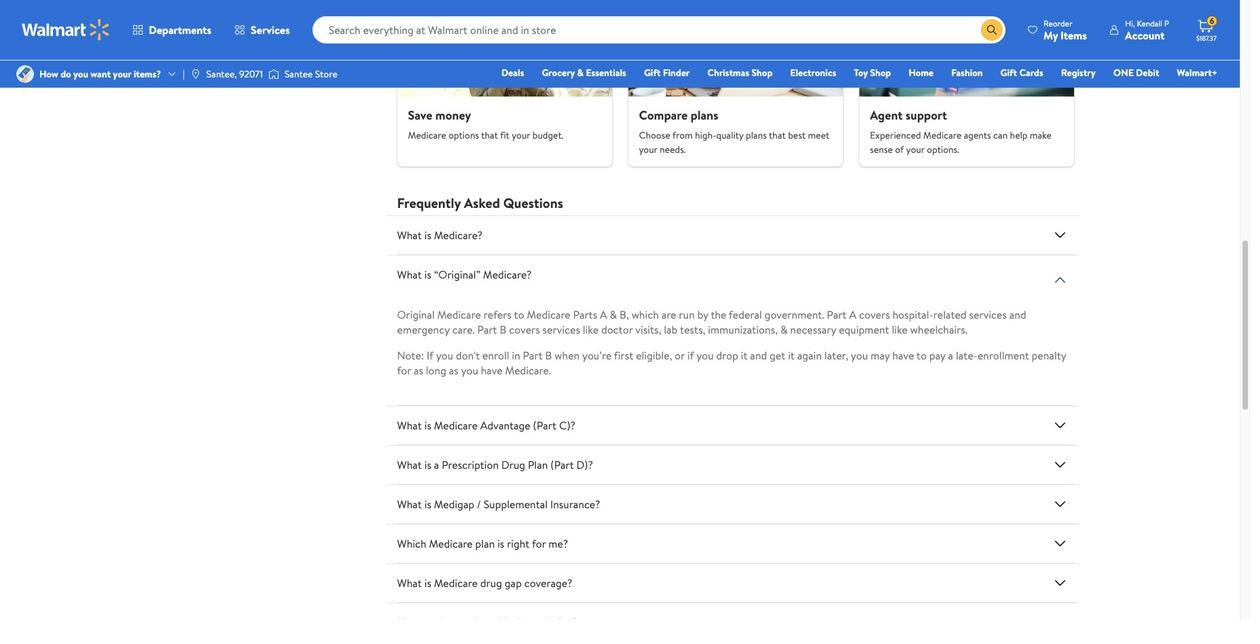 Task type: locate. For each thing, give the bounding box(es) containing it.
0 horizontal spatial for
[[397, 363, 411, 378]]

 image for santee store
[[268, 67, 279, 81]]

a left prescription
[[434, 457, 439, 472]]

$187.37
[[1197, 33, 1217, 43]]

2 horizontal spatial  image
[[268, 67, 279, 81]]

1 vertical spatial for
[[532, 536, 546, 551]]

original
[[397, 307, 435, 322]]

b inside note: if you don't enroll in part b when you're first eligible, or if you drop it and get it again later, you may have to pay a late-enrollment penalty for as long as you have medicare.
[[546, 348, 552, 363]]

my
[[1044, 28, 1059, 42]]

what for what is medicare drug gap coverage?
[[397, 576, 422, 591]]

shop right toy
[[871, 66, 891, 80]]

that inside "compare plans choose from high-quality plans that best meet your needs."
[[769, 128, 786, 142]]

medicare inside agent support experienced medicare agents can help make sense of your options.
[[924, 128, 962, 142]]

 image right 92071
[[268, 67, 279, 81]]

0 horizontal spatial a
[[434, 457, 439, 472]]

what is medicare drug gap coverage?
[[397, 576, 573, 591]]

and
[[1010, 307, 1027, 322], [750, 348, 767, 363]]

1 vertical spatial b
[[546, 348, 552, 363]]

 image left how
[[16, 65, 34, 83]]

/
[[477, 497, 481, 512]]

for left if
[[397, 363, 411, 378]]

what is medicare drug gap coverage? image
[[1053, 575, 1069, 591]]

1 horizontal spatial b
[[546, 348, 552, 363]]

is left medigap
[[425, 497, 432, 512]]

medicare left plan
[[429, 536, 473, 551]]

your down choose
[[639, 143, 658, 156]]

like
[[583, 322, 599, 337], [892, 322, 908, 337]]

needs.
[[660, 143, 686, 156]]

0 vertical spatial (part
[[533, 418, 557, 433]]

part right care.
[[478, 322, 497, 337]]

tests,
[[680, 322, 706, 337]]

1 horizontal spatial a
[[949, 348, 954, 363]]

the
[[711, 307, 727, 322]]

plans
[[691, 106, 719, 123], [746, 128, 767, 142]]

1 horizontal spatial to
[[917, 348, 927, 363]]

&
[[577, 66, 584, 80], [610, 307, 617, 322], [781, 322, 788, 337]]

it
[[741, 348, 748, 363], [788, 348, 795, 363]]

grocery
[[542, 66, 575, 80]]

gift
[[644, 66, 661, 80], [1001, 66, 1018, 80]]

b left when
[[546, 348, 552, 363]]

it right get
[[788, 348, 795, 363]]

a right necessary
[[850, 307, 857, 322]]

to
[[514, 307, 524, 322], [917, 348, 927, 363]]

a
[[949, 348, 954, 363], [434, 457, 439, 472]]

coverage?
[[525, 576, 573, 591]]

santee store
[[285, 67, 338, 81]]

santee
[[285, 67, 313, 81]]

you're
[[583, 348, 612, 363]]

0 horizontal spatial to
[[514, 307, 524, 322]]

3 what from the top
[[397, 418, 422, 433]]

drug
[[481, 576, 502, 591]]

save
[[408, 106, 433, 123]]

1 horizontal spatial shop
[[871, 66, 891, 80]]

departments button
[[121, 14, 223, 46]]

part up later,
[[827, 307, 847, 322]]

is down which
[[425, 576, 432, 591]]

like left doctor
[[583, 322, 599, 337]]

fashion
[[952, 66, 983, 80]]

your inside agent support experienced medicare agents can help make sense of your options.
[[907, 143, 925, 156]]

medicare.
[[505, 363, 551, 378]]

for left me?
[[532, 536, 546, 551]]

advantage
[[481, 418, 531, 433]]

1 vertical spatial and
[[750, 348, 767, 363]]

medicare? down frequently asked questions
[[434, 228, 483, 243]]

(part left the d)?
[[551, 457, 574, 472]]

gift left "finder"
[[644, 66, 661, 80]]

one debit
[[1114, 66, 1160, 80]]

immunizations,
[[708, 322, 778, 337]]

what for what is a prescription drug plan (part d)?
[[397, 457, 422, 472]]

one debit link
[[1108, 65, 1166, 80]]

plan
[[528, 457, 548, 472]]

1 vertical spatial to
[[917, 348, 927, 363]]

eligible,
[[636, 348, 672, 363]]

is for what is "original" medicare?
[[425, 267, 432, 282]]

2 that from the left
[[769, 128, 786, 142]]

as left long
[[414, 363, 423, 378]]

agent support experienced medicare agents can help make sense of your options.
[[870, 106, 1052, 156]]

1 horizontal spatial as
[[449, 363, 459, 378]]

0 horizontal spatial &
[[577, 66, 584, 80]]

1 what from the top
[[397, 228, 422, 243]]

which medicare plan is right for me? image
[[1053, 536, 1069, 552]]

0 horizontal spatial a
[[600, 307, 607, 322]]

1 that from the left
[[481, 128, 498, 142]]

what for what is medicare advantage (part c)?
[[397, 418, 422, 433]]

1 horizontal spatial for
[[532, 536, 546, 551]]

0 vertical spatial and
[[1010, 307, 1027, 322]]

is down long
[[425, 418, 432, 433]]

0 horizontal spatial gift
[[644, 66, 661, 80]]

to right refers
[[514, 307, 524, 322]]

1 horizontal spatial gift
[[1001, 66, 1018, 80]]

& up get
[[781, 322, 788, 337]]

plans up the high-
[[691, 106, 719, 123]]

account
[[1126, 28, 1165, 42]]

that left 'best'
[[769, 128, 786, 142]]

as right long
[[449, 363, 459, 378]]

cards
[[1020, 66, 1044, 80]]

like right equipment
[[892, 322, 908, 337]]

covers left hospital-
[[860, 307, 890, 322]]

b
[[500, 322, 507, 337], [546, 348, 552, 363]]

for
[[397, 363, 411, 378], [532, 536, 546, 551]]

2 gift from the left
[[1001, 66, 1018, 80]]

a right the pay
[[949, 348, 954, 363]]

equipment
[[839, 322, 890, 337]]

part
[[827, 307, 847, 322], [478, 322, 497, 337], [523, 348, 543, 363]]

is down frequently
[[425, 228, 432, 243]]

hospital-
[[893, 307, 934, 322]]

your right fit
[[512, 128, 530, 142]]

1 horizontal spatial part
[[523, 348, 543, 363]]

is left prescription
[[425, 457, 432, 472]]

is left "original"
[[425, 267, 432, 282]]

1 horizontal spatial plans
[[746, 128, 767, 142]]

& left b,
[[610, 307, 617, 322]]

is
[[425, 228, 432, 243], [425, 267, 432, 282], [425, 418, 432, 433], [425, 457, 432, 472], [425, 497, 432, 512], [498, 536, 505, 551], [425, 576, 432, 591]]

and up enrollment
[[1010, 307, 1027, 322]]

6 $187.37
[[1197, 15, 1217, 43]]

list containing save money
[[389, 0, 1082, 167]]

& right grocery
[[577, 66, 584, 80]]

refers
[[484, 307, 512, 322]]

2 horizontal spatial &
[[781, 322, 788, 337]]

1 horizontal spatial  image
[[190, 69, 201, 80]]

0 horizontal spatial as
[[414, 363, 423, 378]]

0 vertical spatial plans
[[691, 106, 719, 123]]

if
[[688, 348, 694, 363]]

0 horizontal spatial  image
[[16, 65, 34, 83]]

home
[[909, 66, 934, 80]]

a right parts
[[600, 307, 607, 322]]

plans right quality
[[746, 128, 767, 142]]

and inside original medicare refers to medicare parts a & b, which are run by the federal government. part a covers hospital-related services and emergency care. part b covers services like doctor visits, lab tests, immunizations, & necessary equipment like wheelchairs.
[[1010, 307, 1027, 322]]

p
[[1165, 17, 1170, 29]]

0 vertical spatial a
[[949, 348, 954, 363]]

medicare? up refers
[[483, 267, 532, 282]]

services up when
[[543, 322, 580, 337]]

agents
[[964, 128, 992, 142]]

prescription
[[442, 457, 499, 472]]

0 vertical spatial to
[[514, 307, 524, 322]]

what is a prescription drug plan (part d)?
[[397, 457, 593, 472]]

or
[[675, 348, 685, 363]]

1 horizontal spatial that
[[769, 128, 786, 142]]

that inside "save money medicare options that fit your budget."
[[481, 128, 498, 142]]

Search search field
[[312, 16, 1006, 44]]

0 horizontal spatial that
[[481, 128, 498, 142]]

0 horizontal spatial services
[[543, 322, 580, 337]]

medicare up options.
[[924, 128, 962, 142]]

1 horizontal spatial a
[[850, 307, 857, 322]]

5 what from the top
[[397, 497, 422, 512]]

0 horizontal spatial b
[[500, 322, 507, 337]]

what for what is "original" medicare?
[[397, 267, 422, 282]]

walmart image
[[22, 19, 110, 41]]

list
[[389, 0, 1082, 167]]

services
[[970, 307, 1007, 322], [543, 322, 580, 337]]

medicare down the save
[[408, 128, 446, 142]]

and left get
[[750, 348, 767, 363]]

1 shop from the left
[[752, 66, 773, 80]]

0 horizontal spatial and
[[750, 348, 767, 363]]

to left the pay
[[917, 348, 927, 363]]

 image right |
[[190, 69, 201, 80]]

fit
[[500, 128, 510, 142]]

Walmart Site-Wide search field
[[312, 16, 1006, 44]]

have right don't at the left bottom of the page
[[481, 363, 503, 378]]

shop right christmas
[[752, 66, 773, 80]]

government.
[[765, 307, 825, 322]]

0 horizontal spatial medicare?
[[434, 228, 483, 243]]

is for what is medicare?
[[425, 228, 432, 243]]

1 vertical spatial (part
[[551, 457, 574, 472]]

and inside note: if you don't enroll in part b when you're first eligible, or if you drop it and get it again later, you may have to pay a late-enrollment penalty for as long as you have medicare.
[[750, 348, 767, 363]]

want
[[91, 67, 111, 81]]

your right of
[[907, 143, 925, 156]]

1 horizontal spatial medicare?
[[483, 267, 532, 282]]

what is a prescription drug plan (part d)? image
[[1053, 457, 1069, 473]]

toy shop link
[[848, 65, 898, 80]]

compare plans choose from high-quality plans that best meet your needs.
[[639, 106, 830, 156]]

finder
[[663, 66, 690, 80]]

quality
[[717, 128, 744, 142]]

money
[[436, 106, 471, 123]]

that left fit
[[481, 128, 498, 142]]

2 shop from the left
[[871, 66, 891, 80]]

1 horizontal spatial it
[[788, 348, 795, 363]]

2 what from the top
[[397, 267, 422, 282]]

1 horizontal spatial and
[[1010, 307, 1027, 322]]

0 horizontal spatial like
[[583, 322, 599, 337]]

parts
[[573, 307, 598, 322]]

(part left c)?
[[533, 418, 557, 433]]

your inside "compare plans choose from high-quality plans that best meet your needs."
[[639, 143, 658, 156]]

christmas shop
[[708, 66, 773, 80]]

in
[[512, 348, 521, 363]]

covers up in
[[509, 322, 540, 337]]

agent
[[870, 106, 903, 123]]

it right drop
[[741, 348, 748, 363]]

0 horizontal spatial shop
[[752, 66, 773, 80]]

b up enroll
[[500, 322, 507, 337]]

services button
[[223, 14, 302, 46]]

which medicare plan is right for me?
[[397, 536, 568, 551]]

lab
[[664, 322, 678, 337]]

note:
[[397, 348, 424, 363]]

0 vertical spatial for
[[397, 363, 411, 378]]

2 a from the left
[[850, 307, 857, 322]]

4 what from the top
[[397, 457, 422, 472]]

gift for gift cards
[[1001, 66, 1018, 80]]

have right may
[[893, 348, 915, 363]]

have
[[893, 348, 915, 363], [481, 363, 503, 378]]

medicare?
[[434, 228, 483, 243], [483, 267, 532, 282]]

save money list item
[[389, 0, 620, 167]]

compare
[[639, 106, 688, 123]]

what is medicare advantage (part c)? image
[[1053, 417, 1069, 434]]

medigap
[[434, 497, 475, 512]]

0 horizontal spatial it
[[741, 348, 748, 363]]

1 gift from the left
[[644, 66, 661, 80]]

services right related
[[970, 307, 1007, 322]]

0 vertical spatial medicare?
[[434, 228, 483, 243]]

gift left cards on the top of the page
[[1001, 66, 1018, 80]]

part right in
[[523, 348, 543, 363]]

 image
[[16, 65, 34, 83], [268, 67, 279, 81], [190, 69, 201, 80]]

gift for gift finder
[[644, 66, 661, 80]]

frequently asked questions
[[397, 194, 563, 212]]

long
[[426, 363, 447, 378]]

your
[[113, 67, 131, 81], [512, 128, 530, 142], [639, 143, 658, 156], [907, 143, 925, 156]]

what for what is medicare?
[[397, 228, 422, 243]]

2 like from the left
[[892, 322, 908, 337]]

0 vertical spatial b
[[500, 322, 507, 337]]

1 horizontal spatial like
[[892, 322, 908, 337]]

6 what from the top
[[397, 576, 422, 591]]



Task type: vqa. For each thing, say whether or not it's contained in the screenshot.
the middle &
yes



Task type: describe. For each thing, give the bounding box(es) containing it.
grocery & essentials
[[542, 66, 627, 80]]

what is medicare? image
[[1053, 227, 1069, 243]]

may
[[871, 348, 890, 363]]

search icon image
[[987, 24, 998, 35]]

essentials
[[586, 66, 627, 80]]

budget.
[[533, 128, 564, 142]]

1 a from the left
[[600, 307, 607, 322]]

pay
[[930, 348, 946, 363]]

1 horizontal spatial covers
[[860, 307, 890, 322]]

deals link
[[496, 65, 530, 80]]

b inside original medicare refers to medicare parts a & b, which are run by the federal government. part a covers hospital-related services and emergency care. part b covers services like doctor visits, lab tests, immunizations, & necessary equipment like wheelchairs.
[[500, 322, 507, 337]]

santee,
[[207, 67, 237, 81]]

what is medigap / supplemental insurance?
[[397, 497, 601, 512]]

2 horizontal spatial part
[[827, 307, 847, 322]]

2 as from the left
[[449, 363, 459, 378]]

best
[[788, 128, 806, 142]]

92071
[[239, 67, 263, 81]]

is for what is medicare advantage (part c)?
[[425, 418, 432, 433]]

medicare inside "save money medicare options that fit your budget."
[[408, 128, 446, 142]]

experienced
[[870, 128, 922, 142]]

christmas shop link
[[702, 65, 779, 80]]

of
[[896, 143, 904, 156]]

christmas
[[708, 66, 750, 80]]

your right want
[[113, 67, 131, 81]]

options
[[449, 128, 479, 142]]

emergency
[[397, 322, 450, 337]]

options.
[[927, 143, 960, 156]]

asked
[[464, 194, 500, 212]]

1 vertical spatial a
[[434, 457, 439, 472]]

1 it from the left
[[741, 348, 748, 363]]

can
[[994, 128, 1008, 142]]

federal
[[729, 307, 762, 322]]

d)?
[[577, 457, 593, 472]]

frequently
[[397, 194, 461, 212]]

get
[[770, 348, 786, 363]]

 image for how do you want your items?
[[16, 65, 34, 83]]

what is "original" medicare? image
[[1053, 272, 1069, 288]]

original medicare refers to medicare parts a & b, which are run by the federal government. part a covers hospital-related services and emergency care. part b covers services like doctor visits, lab tests, immunizations, & necessary equipment like wheelchairs.
[[397, 307, 1027, 337]]

how
[[39, 67, 58, 81]]

toy
[[854, 66, 868, 80]]

part inside note: if you don't enroll in part b when you're first eligible, or if you drop it and get it again later, you may have to pay a late-enrollment penalty for as long as you have medicare.
[[523, 348, 543, 363]]

to inside note: if you don't enroll in part b when you're first eligible, or if you drop it and get it again later, you may have to pay a late-enrollment penalty for as long as you have medicare.
[[917, 348, 927, 363]]

store
[[315, 67, 338, 81]]

necessary
[[791, 322, 837, 337]]

is for what is a prescription drug plan (part d)?
[[425, 457, 432, 472]]

items?
[[134, 67, 161, 81]]

first
[[614, 348, 634, 363]]

make
[[1030, 128, 1052, 142]]

 image for santee, 92071
[[190, 69, 201, 80]]

for inside note: if you don't enroll in part b when you're first eligible, or if you drop it and get it again later, you may have to pay a late-enrollment penalty for as long as you have medicare.
[[397, 363, 411, 378]]

6
[[1210, 15, 1215, 27]]

|
[[183, 67, 185, 81]]

agent support list item
[[851, 0, 1082, 167]]

registry
[[1062, 66, 1096, 80]]

plan
[[476, 536, 495, 551]]

if
[[427, 348, 434, 363]]

compare plans list item
[[620, 0, 851, 167]]

what is medigap / supplemental insurance? image
[[1053, 496, 1069, 513]]

0 horizontal spatial covers
[[509, 322, 540, 337]]

help
[[1010, 128, 1028, 142]]

related
[[934, 307, 967, 322]]

0 horizontal spatial plans
[[691, 106, 719, 123]]

walmart+ link
[[1171, 65, 1224, 80]]

0 horizontal spatial have
[[481, 363, 503, 378]]

2 it from the left
[[788, 348, 795, 363]]

is for what is medicare drug gap coverage?
[[425, 576, 432, 591]]

santee, 92071
[[207, 67, 263, 81]]

don't
[[456, 348, 480, 363]]

choose
[[639, 128, 671, 142]]

0 horizontal spatial part
[[478, 322, 497, 337]]

medicare left refers
[[438, 307, 481, 322]]

do
[[61, 67, 71, 81]]

again
[[798, 348, 822, 363]]

electronics
[[791, 66, 837, 80]]

medicare left parts
[[527, 307, 571, 322]]

your inside "save money medicare options that fit your budget."
[[512, 128, 530, 142]]

gift finder link
[[638, 65, 696, 80]]

doctor
[[601, 322, 633, 337]]

gift finder
[[644, 66, 690, 80]]

debit
[[1137, 66, 1160, 80]]

meet
[[808, 128, 830, 142]]

medicare up prescription
[[434, 418, 478, 433]]

drug
[[502, 457, 525, 472]]

1 horizontal spatial &
[[610, 307, 617, 322]]

hi,
[[1126, 17, 1136, 29]]

reorder my items
[[1044, 17, 1088, 42]]

what for what is medigap / supplemental insurance?
[[397, 497, 422, 512]]

late-
[[956, 348, 978, 363]]

c)?
[[559, 418, 576, 433]]

hi, kendall p account
[[1126, 17, 1170, 42]]

wheelchairs.
[[911, 322, 968, 337]]

is for what is medigap / supplemental insurance?
[[425, 497, 432, 512]]

1 as from the left
[[414, 363, 423, 378]]

shop for christmas shop
[[752, 66, 773, 80]]

from
[[673, 128, 693, 142]]

1 like from the left
[[583, 322, 599, 337]]

is right plan
[[498, 536, 505, 551]]

registry link
[[1055, 65, 1102, 80]]

gift cards link
[[995, 65, 1050, 80]]

reorder
[[1044, 17, 1073, 29]]

insurance?
[[551, 497, 601, 512]]

b,
[[620, 307, 629, 322]]

high-
[[695, 128, 717, 142]]

walmart+
[[1178, 66, 1218, 80]]

shop for toy shop
[[871, 66, 891, 80]]

"original"
[[434, 267, 481, 282]]

visits,
[[636, 322, 662, 337]]

medicare left drug on the bottom left of page
[[434, 576, 478, 591]]

a inside note: if you don't enroll in part b when you're first eligible, or if you drop it and get it again later, you may have to pay a late-enrollment penalty for as long as you have medicare.
[[949, 348, 954, 363]]

1 vertical spatial plans
[[746, 128, 767, 142]]

enrollment
[[978, 348, 1030, 363]]

items
[[1061, 28, 1088, 42]]

electronics link
[[784, 65, 843, 80]]

1 horizontal spatial have
[[893, 348, 915, 363]]

grocery & essentials link
[[536, 65, 633, 80]]

what is medicare?
[[397, 228, 483, 243]]

1 vertical spatial medicare?
[[483, 267, 532, 282]]

to inside original medicare refers to medicare parts a & b, which are run by the federal government. part a covers hospital-related services and emergency care. part b covers services like doctor visits, lab tests, immunizations, & necessary equipment like wheelchairs.
[[514, 307, 524, 322]]

1 horizontal spatial services
[[970, 307, 1007, 322]]

gift cards
[[1001, 66, 1044, 80]]

departments
[[149, 22, 211, 37]]

what is "original" medicare?
[[397, 267, 532, 282]]

questions
[[504, 194, 563, 212]]



